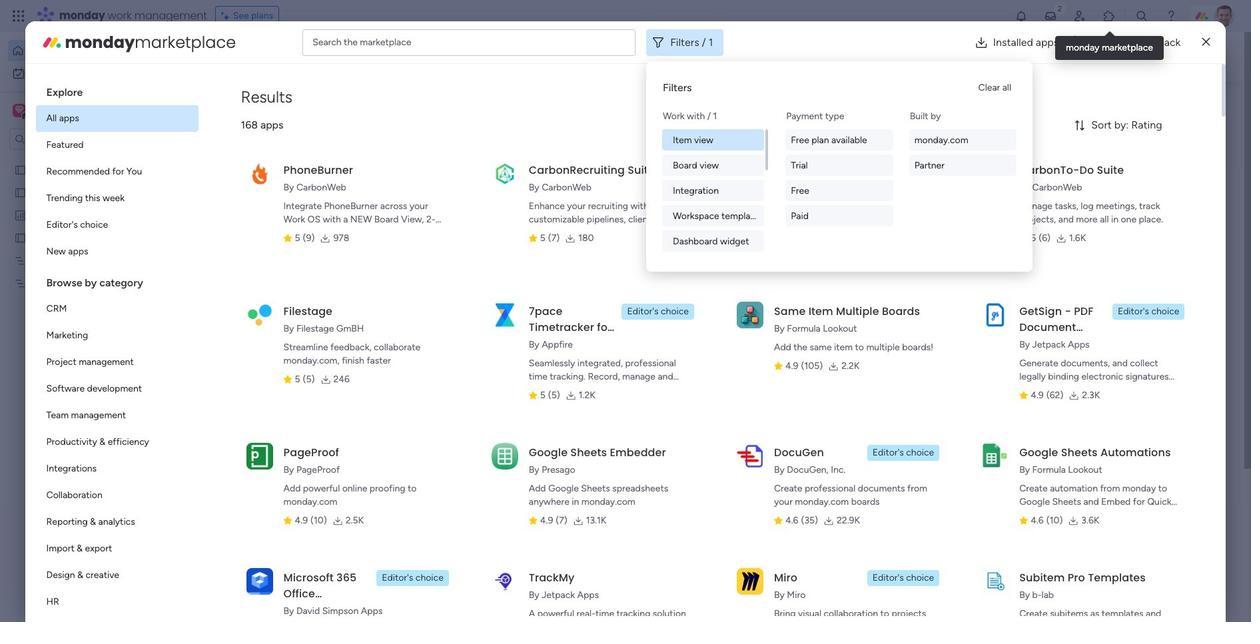 Task type: locate. For each thing, give the bounding box(es) containing it.
workspace image
[[13, 103, 26, 118], [15, 103, 24, 118]]

monday marketplace image
[[1103, 9, 1116, 23]]

0 vertical spatial public dashboard image
[[14, 209, 27, 221]]

public board image
[[14, 163, 27, 176], [14, 186, 27, 199], [14, 231, 27, 244]]

heading
[[36, 75, 198, 105], [36, 265, 198, 296]]

component image
[[733, 264, 745, 276], [263, 427, 275, 439]]

terry turtle image
[[1214, 5, 1235, 27], [277, 548, 304, 574], [277, 596, 304, 622]]

notifications image
[[1015, 9, 1028, 23]]

1 vertical spatial heading
[[36, 265, 198, 296]]

update feed image
[[1044, 9, 1057, 23]]

1 horizontal spatial public dashboard image
[[733, 243, 748, 258]]

circle o image
[[1012, 176, 1020, 186]]

0 vertical spatial public board image
[[14, 163, 27, 176]]

workspace selection element
[[13, 103, 111, 120]]

templates image image
[[1004, 268, 1179, 360]]

select product image
[[12, 9, 25, 23]]

public dashboard image inside quick search results list box
[[733, 243, 748, 258]]

app logo image
[[246, 160, 273, 187], [492, 160, 518, 187], [737, 160, 764, 187], [982, 160, 1009, 187], [246, 302, 273, 328], [492, 302, 518, 328], [737, 302, 764, 328], [982, 302, 1009, 328], [246, 443, 273, 470], [492, 443, 518, 470], [737, 443, 764, 470], [982, 443, 1009, 470], [246, 568, 273, 595], [492, 568, 518, 595], [737, 568, 764, 595], [982, 568, 1009, 595]]

dapulse x slim image
[[1202, 34, 1210, 50]]

public dashboard image
[[14, 209, 27, 221], [733, 243, 748, 258]]

0 vertical spatial component image
[[733, 264, 745, 276]]

0 horizontal spatial public dashboard image
[[14, 209, 27, 221]]

2 vertical spatial public board image
[[14, 231, 27, 244]]

1 vertical spatial public board image
[[14, 186, 27, 199]]

2 image
[[1054, 1, 1066, 16]]

circle o image
[[1012, 159, 1020, 169]]

1 vertical spatial public dashboard image
[[733, 243, 748, 258]]

0 horizontal spatial component image
[[263, 427, 275, 439]]

getting started element
[[992, 486, 1191, 539]]

option
[[8, 40, 162, 61], [8, 63, 162, 84], [36, 105, 198, 132], [36, 132, 198, 159], [0, 158, 170, 160], [36, 159, 198, 185], [36, 185, 198, 212], [36, 212, 198, 239], [36, 239, 198, 265], [36, 296, 198, 323], [36, 323, 198, 349], [36, 349, 198, 376], [36, 376, 198, 402], [36, 402, 198, 429], [36, 429, 198, 456], [36, 456, 198, 482], [36, 482, 198, 509], [36, 509, 198, 536], [36, 536, 198, 562], [36, 562, 198, 589], [36, 589, 198, 616]]

1 horizontal spatial component image
[[733, 264, 745, 276]]

list box
[[36, 75, 198, 622], [0, 156, 170, 474]]

Search in workspace field
[[28, 132, 111, 147]]

v2 user feedback image
[[1002, 49, 1012, 64]]

0 vertical spatial heading
[[36, 75, 198, 105]]



Task type: vqa. For each thing, say whether or not it's contained in the screenshot.
1st check circle icon from the top
no



Task type: describe. For each thing, give the bounding box(es) containing it.
help image
[[1165, 9, 1178, 23]]

check circle image
[[1012, 142, 1020, 152]]

1 vertical spatial component image
[[263, 427, 275, 439]]

close recently visited image
[[246, 109, 262, 125]]

2 public board image from the top
[[14, 186, 27, 199]]

1 heading from the top
[[36, 75, 198, 105]]

quick search results list box
[[246, 125, 960, 464]]

add to favorites image
[[688, 244, 701, 257]]

2 workspace image from the left
[[15, 103, 24, 118]]

v2 bolt switch image
[[1106, 50, 1114, 64]]

invite members image
[[1073, 9, 1087, 23]]

0 vertical spatial terry turtle image
[[1214, 5, 1235, 27]]

2 vertical spatial terry turtle image
[[277, 596, 304, 622]]

see plans image
[[221, 9, 233, 23]]

search everything image
[[1135, 9, 1149, 23]]

1 public board image from the top
[[14, 163, 27, 176]]

3 public board image from the top
[[14, 231, 27, 244]]

2 heading from the top
[[36, 265, 198, 296]]

1 vertical spatial terry turtle image
[[277, 548, 304, 574]]

1 workspace image from the left
[[13, 103, 26, 118]]

help center element
[[992, 550, 1191, 603]]

check circle image
[[1012, 125, 1020, 135]]

monday marketplace image
[[41, 32, 62, 53]]



